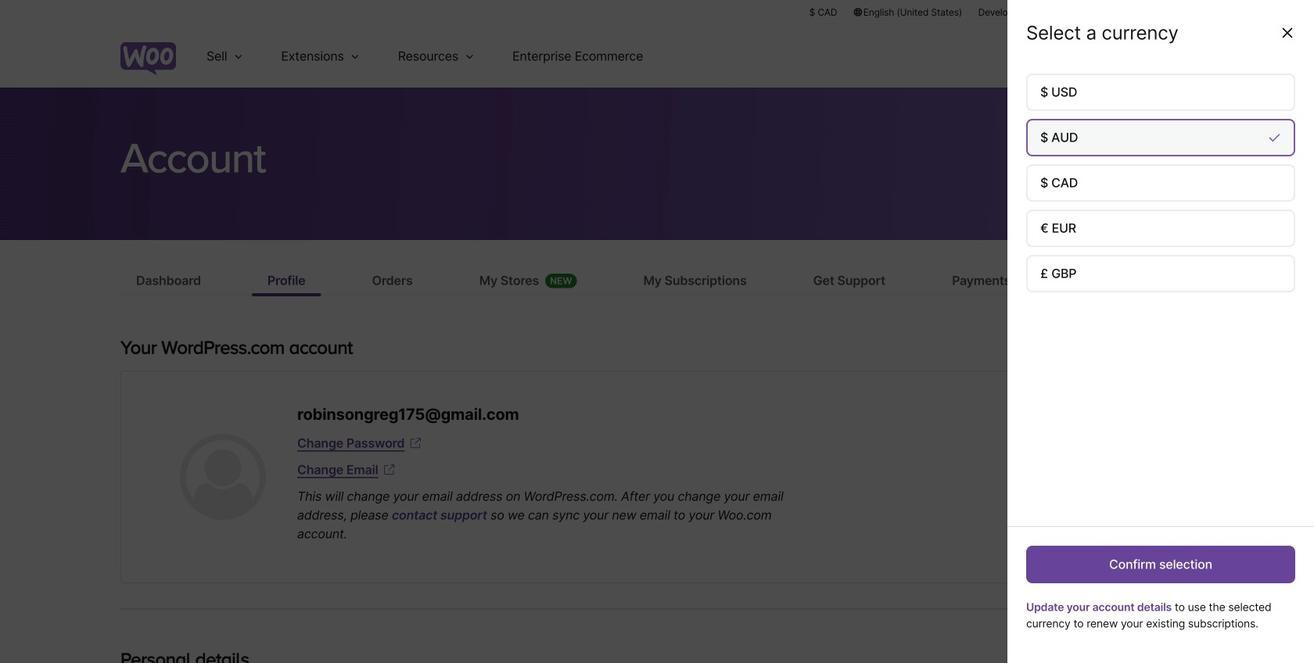 Task type: locate. For each thing, give the bounding box(es) containing it.
external link image
[[408, 436, 424, 452], [382, 463, 397, 478]]

service navigation menu element
[[1101, 31, 1194, 82]]

0 vertical spatial external link image
[[408, 436, 424, 452]]

1 horizontal spatial external link image
[[408, 436, 424, 452]]

0 horizontal spatial external link image
[[382, 463, 397, 478]]



Task type: vqa. For each thing, say whether or not it's contained in the screenshot.
external link image
yes



Task type: describe. For each thing, give the bounding box(es) containing it.
close selector image
[[1280, 25, 1296, 41]]

search image
[[1129, 44, 1154, 69]]

1 vertical spatial external link image
[[382, 463, 397, 478]]

open account menu image
[[1169, 44, 1194, 69]]

gravatar image image
[[180, 434, 266, 520]]



